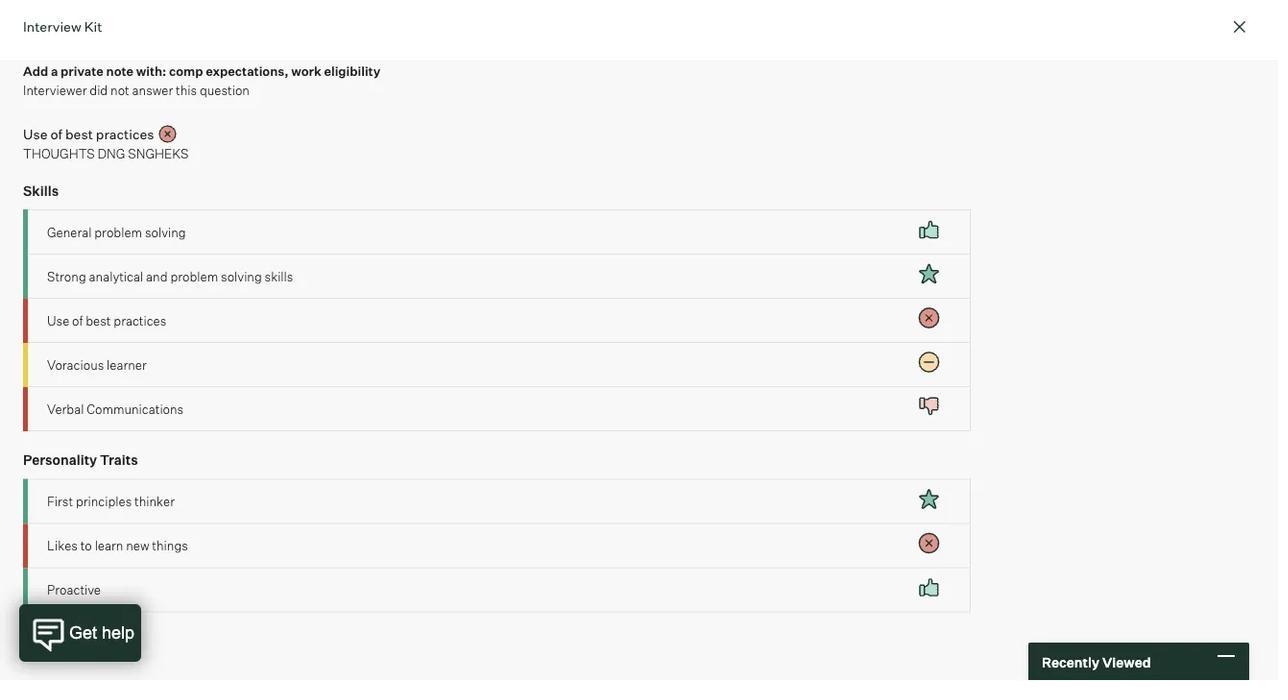Task type: locate. For each thing, give the bounding box(es) containing it.
2 yes image from the top
[[918, 576, 941, 600]]

answer inside are you open to working 5 days a week onsite in sf? interviewer did not answer this question
[[132, 30, 173, 45]]

1 not from the top
[[111, 30, 129, 45]]

problem up analytical
[[94, 225, 142, 240]]

skills
[[265, 269, 293, 284]]

did down private
[[90, 83, 108, 98]]

likes to learn new things
[[47, 538, 188, 554]]

1 vertical spatial solving
[[221, 269, 262, 284]]

1 vertical spatial a
[[51, 64, 58, 79]]

interviewer
[[23, 30, 87, 45], [23, 83, 87, 98]]

sf?
[[313, 11, 336, 26]]

personality
[[23, 452, 97, 469]]

0 vertical spatial a
[[214, 11, 221, 26]]

practices up learner
[[114, 313, 166, 328]]

1 horizontal spatial definitely not image
[[918, 307, 941, 330]]

sngheks
[[128, 147, 189, 162]]

2 this from the top
[[176, 83, 197, 98]]

yes image for proactive
[[918, 576, 941, 600]]

strong yes image for first principles thinker
[[918, 488, 941, 511]]

yes image
[[918, 219, 941, 242], [918, 576, 941, 600]]

voracious
[[47, 357, 104, 373]]

1 vertical spatial yes image
[[918, 576, 941, 600]]

work
[[291, 64, 322, 79]]

0 horizontal spatial problem
[[94, 225, 142, 240]]

1 vertical spatial interviewer
[[23, 83, 87, 98]]

first
[[47, 494, 73, 509]]

use of best practices down analytical
[[47, 313, 166, 328]]

this down comp
[[176, 83, 197, 98]]

not inside are you open to working 5 days a week onsite in sf? interviewer did not answer this question
[[111, 30, 129, 45]]

1 yes image from the top
[[918, 219, 941, 242]]

are
[[23, 11, 45, 26]]

best
[[65, 126, 93, 143], [86, 313, 111, 328]]

0 vertical spatial strong yes image
[[918, 263, 941, 286]]

this down 5
[[176, 30, 197, 45]]

2 answer from the top
[[132, 83, 173, 98]]

1 interviewer from the top
[[23, 30, 87, 45]]

0 horizontal spatial to
[[80, 538, 92, 554]]

answer
[[132, 30, 173, 45], [132, 83, 173, 98]]

practices
[[96, 126, 154, 143], [114, 313, 166, 328]]

close image
[[1229, 15, 1252, 38]]

0 vertical spatial not
[[111, 30, 129, 45]]

best up thoughts
[[65, 126, 93, 143]]

0 vertical spatial use of best practices
[[23, 126, 154, 143]]

question down week
[[200, 30, 250, 45]]

answer down "working"
[[132, 30, 173, 45]]

1 answer from the top
[[132, 30, 173, 45]]

2 strong yes image from the top
[[918, 488, 941, 511]]

definitely not image
[[918, 532, 941, 555]]

did
[[90, 30, 108, 45], [90, 83, 108, 98]]

not down "note"
[[111, 83, 129, 98]]

not
[[111, 30, 129, 45], [111, 83, 129, 98]]

0 vertical spatial problem
[[94, 225, 142, 240]]

1 vertical spatial this
[[176, 83, 197, 98]]

learner
[[107, 357, 147, 373]]

strong
[[47, 269, 86, 284]]

definitely not image
[[158, 125, 177, 144], [918, 307, 941, 330]]

0 vertical spatial question
[[200, 30, 250, 45]]

question down expectations,
[[200, 83, 250, 98]]

solving left skills
[[221, 269, 262, 284]]

to
[[105, 11, 117, 26], [80, 538, 92, 554]]

use of best practices
[[23, 126, 154, 143], [47, 313, 166, 328]]

1 vertical spatial did
[[90, 83, 108, 98]]

problem
[[94, 225, 142, 240], [170, 269, 218, 284]]

0 vertical spatial interviewer
[[23, 30, 87, 45]]

2 interviewer from the top
[[23, 83, 87, 98]]

thoughts
[[23, 147, 95, 162]]

definitely not image up mixed image
[[918, 307, 941, 330]]

0 vertical spatial of
[[50, 126, 62, 143]]

strong yes image
[[918, 263, 941, 286], [918, 488, 941, 511]]

week
[[224, 11, 256, 26]]

0 vertical spatial did
[[90, 30, 108, 45]]

0 horizontal spatial solving
[[145, 225, 186, 240]]

thoughts dng sngheks
[[23, 147, 189, 162]]

did down open
[[90, 30, 108, 45]]

learn
[[95, 538, 123, 554]]

0 horizontal spatial definitely not image
[[158, 125, 177, 144]]

a right days
[[214, 11, 221, 26]]

recently viewed
[[1042, 654, 1152, 670]]

1 horizontal spatial problem
[[170, 269, 218, 284]]

strong yes image up mixed image
[[918, 263, 941, 286]]

question
[[200, 30, 250, 45], [200, 83, 250, 98]]

comp
[[169, 64, 203, 79]]

a right add
[[51, 64, 58, 79]]

definitely not image up sngheks
[[158, 125, 177, 144]]

mixed image
[[918, 351, 941, 374]]

thinker
[[135, 494, 175, 509]]

skills
[[23, 183, 59, 199]]

1 vertical spatial question
[[200, 83, 250, 98]]

2 question from the top
[[200, 83, 250, 98]]

1 question from the top
[[200, 30, 250, 45]]

a
[[214, 11, 221, 26], [51, 64, 58, 79]]

0 vertical spatial yes image
[[918, 219, 941, 242]]

2 did from the top
[[90, 83, 108, 98]]

to right kit
[[105, 11, 117, 26]]

not right kit
[[111, 30, 129, 45]]

1 horizontal spatial to
[[105, 11, 117, 26]]

0 vertical spatial answer
[[132, 30, 173, 45]]

of
[[50, 126, 62, 143], [72, 313, 83, 328]]

interviewer down add
[[23, 83, 87, 98]]

1 vertical spatial answer
[[132, 83, 173, 98]]

this
[[176, 30, 197, 45], [176, 83, 197, 98]]

of up thoughts
[[50, 126, 62, 143]]

strong yes image up definitely not icon
[[918, 488, 941, 511]]

recently
[[1042, 654, 1100, 670]]

onsite
[[259, 11, 296, 26]]

1 horizontal spatial a
[[214, 11, 221, 26]]

interviewer inside are you open to working 5 days a week onsite in sf? interviewer did not answer this question
[[23, 30, 87, 45]]

answer down with: at left
[[132, 83, 173, 98]]

use
[[23, 126, 47, 143], [47, 313, 69, 328]]

2 not from the top
[[111, 83, 129, 98]]

this inside add a private note with: comp expectations, work eligibility interviewer did not answer this question
[[176, 83, 197, 98]]

to left learn at the left bottom
[[80, 538, 92, 554]]

problem right and
[[170, 269, 218, 284]]

0 vertical spatial best
[[65, 126, 93, 143]]

of up voracious
[[72, 313, 83, 328]]

1 vertical spatial strong yes image
[[918, 488, 941, 511]]

communications
[[87, 401, 184, 417]]

1 horizontal spatial of
[[72, 313, 83, 328]]

best up "voracious learner" on the bottom left of the page
[[86, 313, 111, 328]]

0 vertical spatial solving
[[145, 225, 186, 240]]

did inside add a private note with: comp expectations, work eligibility interviewer did not answer this question
[[90, 83, 108, 98]]

solving up strong analytical and problem solving skills
[[145, 225, 186, 240]]

1 this from the top
[[176, 30, 197, 45]]

use of best practices up thoughts dng sngheks
[[23, 126, 154, 143]]

likes
[[47, 538, 78, 554]]

0 horizontal spatial a
[[51, 64, 58, 79]]

1 did from the top
[[90, 30, 108, 45]]

1 vertical spatial use
[[47, 313, 69, 328]]

0 vertical spatial this
[[176, 30, 197, 45]]

practices up dng
[[96, 126, 154, 143]]

interviewer down the you
[[23, 30, 87, 45]]

use down strong
[[47, 313, 69, 328]]

1 vertical spatial use of best practices
[[47, 313, 166, 328]]

0 vertical spatial definitely not image
[[158, 125, 177, 144]]

1 vertical spatial to
[[80, 538, 92, 554]]

traits
[[100, 452, 138, 469]]

are you open to working 5 days a week onsite in sf? interviewer did not answer this question
[[23, 11, 336, 45]]

0 vertical spatial to
[[105, 11, 117, 26]]

solving
[[145, 225, 186, 240], [221, 269, 262, 284]]

1 vertical spatial not
[[111, 83, 129, 98]]

1 strong yes image from the top
[[918, 263, 941, 286]]

use up thoughts
[[23, 126, 47, 143]]



Task type: vqa. For each thing, say whether or not it's contained in the screenshot.
Proactive Yes icon
yes



Task type: describe. For each thing, give the bounding box(es) containing it.
you
[[47, 11, 70, 26]]

analytical
[[89, 269, 143, 284]]

with:
[[136, 64, 167, 79]]

working
[[120, 11, 170, 26]]

general problem solving
[[47, 225, 186, 240]]

interviewer inside add a private note with: comp expectations, work eligibility interviewer did not answer this question
[[23, 83, 87, 98]]

0 vertical spatial practices
[[96, 126, 154, 143]]

interview
[[23, 18, 81, 35]]

0 vertical spatial use
[[23, 126, 47, 143]]

question inside are you open to working 5 days a week onsite in sf? interviewer did not answer this question
[[200, 30, 250, 45]]

and
[[146, 269, 168, 284]]

personality traits
[[23, 452, 138, 469]]

dng
[[98, 147, 125, 162]]

question inside add a private note with: comp expectations, work eligibility interviewer did not answer this question
[[200, 83, 250, 98]]

1 vertical spatial best
[[86, 313, 111, 328]]

voracious learner
[[47, 357, 147, 373]]

principles
[[76, 494, 132, 509]]

verbal communications
[[47, 401, 184, 417]]

strong analytical and problem solving skills
[[47, 269, 293, 284]]

kit
[[84, 18, 102, 35]]

things
[[152, 538, 188, 554]]

not inside add a private note with: comp expectations, work eligibility interviewer did not answer this question
[[111, 83, 129, 98]]

general
[[47, 225, 92, 240]]

did inside are you open to working 5 days a week onsite in sf? interviewer did not answer this question
[[90, 30, 108, 45]]

answer inside add a private note with: comp expectations, work eligibility interviewer did not answer this question
[[132, 83, 173, 98]]

this inside are you open to working 5 days a week onsite in sf? interviewer did not answer this question
[[176, 30, 197, 45]]

1 vertical spatial problem
[[170, 269, 218, 284]]

eligibility
[[324, 64, 381, 79]]

open
[[72, 11, 103, 26]]

add
[[23, 64, 48, 79]]

5
[[172, 11, 180, 26]]

viewed
[[1103, 654, 1152, 670]]

yes image for general problem solving
[[918, 219, 941, 242]]

a inside are you open to working 5 days a week onsite in sf? interviewer did not answer this question
[[214, 11, 221, 26]]

in
[[299, 11, 310, 26]]

proactive
[[47, 582, 101, 598]]

1 vertical spatial practices
[[114, 313, 166, 328]]

add a private note with: comp expectations, work eligibility interviewer did not answer this question
[[23, 64, 381, 98]]

1 horizontal spatial solving
[[221, 269, 262, 284]]

verbal
[[47, 401, 84, 417]]

expectations,
[[206, 64, 289, 79]]

a inside add a private note with: comp expectations, work eligibility interviewer did not answer this question
[[51, 64, 58, 79]]

new
[[126, 538, 149, 554]]

first principles thinker
[[47, 494, 175, 509]]

0 horizontal spatial of
[[50, 126, 62, 143]]

note
[[106, 64, 134, 79]]

days
[[183, 11, 212, 26]]

private
[[61, 64, 104, 79]]

interview kit
[[23, 18, 102, 35]]

1 vertical spatial of
[[72, 313, 83, 328]]

1 vertical spatial definitely not image
[[918, 307, 941, 330]]

strong yes image for strong analytical and problem solving skills
[[918, 263, 941, 286]]

to inside are you open to working 5 days a week onsite in sf? interviewer did not answer this question
[[105, 11, 117, 26]]

no image
[[918, 395, 941, 418]]



